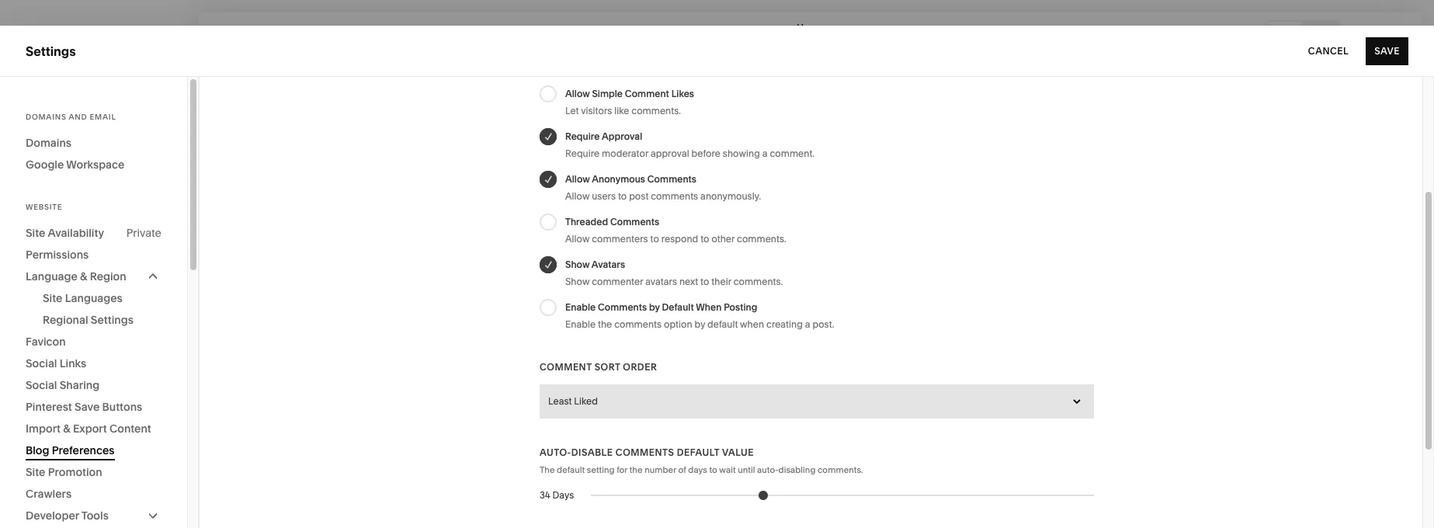 Task type: locate. For each thing, give the bounding box(es) containing it.
post
[[629, 190, 649, 202]]

moderator
[[602, 148, 649, 159]]

2 horizontal spatial a
[[805, 319, 811, 330]]

a inside "enable comments by default when posting enable the comments option by default when creating a post."
[[805, 319, 811, 330]]

0 horizontal spatial &
[[63, 422, 70, 436]]

1 horizontal spatial save
[[1375, 45, 1401, 56]]

website
[[26, 96, 74, 112], [26, 203, 62, 211]]

default inside auto-disable comments default value the default setting for the number of days to wait until auto-disabling comments.
[[557, 465, 585, 475]]

allow
[[566, 88, 590, 99], [566, 173, 590, 185], [566, 190, 590, 202], [566, 233, 590, 245]]

order
[[623, 361, 657, 373]]

default up 'option'
[[662, 301, 694, 313]]

acuity scheduling
[[26, 236, 133, 252]]

0 horizontal spatial save
[[75, 400, 100, 414]]

site promotion link
[[26, 461, 162, 483]]

require left moderator
[[566, 148, 600, 159]]

domains up marketing
[[26, 136, 72, 150]]

comments inside allow anonymous comments allow users to post comments anonymously.
[[648, 173, 697, 185]]

asset library
[[26, 326, 103, 341]]

comments inside allow anonymous comments allow users to post comments anonymously.
[[651, 190, 699, 202]]

comment inside allow simple comment likes let visitors like comments.
[[625, 88, 670, 99]]

0 vertical spatial site
[[26, 226, 45, 240]]

1 allow from the top
[[566, 88, 590, 99]]

home
[[797, 21, 824, 33]]

comments.
[[632, 105, 681, 117], [737, 233, 787, 245], [734, 276, 783, 287], [818, 465, 864, 475]]

threaded
[[566, 216, 608, 228]]

save inside button
[[1375, 45, 1401, 56]]

pinterest save buttons link
[[26, 396, 162, 418]]

domains up selling
[[26, 113, 67, 121]]

20%
[[488, 500, 510, 514]]

0 vertical spatial a
[[763, 148, 768, 159]]

save
[[1375, 45, 1401, 56], [75, 400, 100, 414]]

settings down site languages link
[[91, 313, 134, 327]]

1 domains from the top
[[26, 113, 67, 121]]

by down the 'when'
[[695, 319, 706, 330]]

0 horizontal spatial default
[[557, 465, 585, 475]]

the right for
[[630, 465, 643, 475]]

1 vertical spatial require
[[566, 148, 600, 159]]

comments down commenter
[[598, 301, 647, 313]]

1 vertical spatial by
[[695, 319, 706, 330]]

a left post.
[[805, 319, 811, 330]]

least liked
[[548, 395, 598, 407]]

tab list
[[1268, 21, 1339, 46]]

and
[[69, 113, 87, 121]]

1 horizontal spatial a
[[763, 148, 768, 159]]

comments up the 'commenters'
[[611, 216, 660, 228]]

auto-
[[540, 447, 572, 458]]

0 vertical spatial the
[[598, 319, 612, 330]]

1 vertical spatial website
[[26, 203, 62, 211]]

default for when
[[662, 301, 694, 313]]

when
[[696, 301, 722, 313]]

anonymous
[[592, 173, 646, 185]]

enable up comment sort order
[[566, 319, 596, 330]]

save right cancel
[[1375, 45, 1401, 56]]

default down auto-
[[557, 465, 585, 475]]

the inside auto-disable comments default value the default setting for the number of days to wait until auto-disabling comments.
[[630, 465, 643, 475]]

by
[[649, 301, 660, 313], [695, 319, 706, 330]]

schultz
[[83, 433, 115, 444]]

0 vertical spatial domains
[[26, 113, 67, 121]]

site
[[26, 226, 45, 240], [43, 291, 63, 305], [26, 465, 45, 479]]

0 vertical spatial &
[[80, 270, 87, 284]]

when
[[740, 319, 765, 330]]

the
[[598, 319, 612, 330], [630, 465, 643, 475]]

site promotion crawlers
[[26, 465, 102, 501]]

1 vertical spatial social
[[26, 378, 57, 392]]

let
[[566, 105, 579, 117]]

the up sort
[[598, 319, 612, 330]]

enable
[[566, 301, 596, 313], [566, 319, 596, 330]]

settings up the domains and email
[[26, 43, 76, 59]]

default down the 'when'
[[708, 319, 738, 330]]

1 vertical spatial site
[[43, 291, 63, 305]]

domains inside domains google workspace
[[26, 136, 72, 150]]

1 show from the top
[[566, 259, 590, 270]]

1 require from the top
[[566, 131, 600, 142]]

comments
[[651, 190, 699, 202], [615, 319, 662, 330]]

allow inside allow simple comment likes let visitors like comments.
[[566, 88, 590, 99]]

1 vertical spatial default
[[557, 465, 585, 475]]

None range field
[[540, 487, 1095, 504]]

tarashultz49@gmail.com
[[62, 445, 169, 457]]

& up blog preferences
[[63, 422, 70, 436]]

to right next
[[701, 276, 710, 287]]

domains google workspace
[[26, 136, 125, 172]]

expires
[[831, 500, 869, 514]]

allow left 'anonymous' on the left top of the page
[[566, 173, 590, 185]]

0 vertical spatial default
[[662, 301, 694, 313]]

other
[[712, 233, 735, 245]]

avatars
[[646, 276, 677, 287]]

0 vertical spatial comment
[[625, 88, 670, 99]]

save inside favicon social links social sharing pinterest save buttons import & export content
[[75, 400, 100, 414]]

site down language on the left bottom of the page
[[43, 291, 63, 305]]

comments. down "likes"
[[632, 105, 681, 117]]

1 vertical spatial &
[[63, 422, 70, 436]]

website up site availability
[[26, 203, 62, 211]]

creating
[[767, 319, 803, 330]]

allow down threaded
[[566, 233, 590, 245]]

social
[[26, 357, 57, 371], [26, 378, 57, 392]]

new
[[549, 500, 571, 514]]

0 vertical spatial settings
[[26, 43, 76, 59]]

take
[[464, 500, 486, 514]]

0 vertical spatial website
[[26, 96, 74, 112]]

crawlers
[[26, 487, 72, 501]]

comments. inside auto-disable comments default value the default setting for the number of days to wait until auto-disabling comments.
[[818, 465, 864, 475]]

tara schultz tarashultz49@gmail.com
[[62, 433, 169, 457]]

1 horizontal spatial default
[[708, 319, 738, 330]]

likes
[[672, 88, 695, 99]]

option
[[664, 319, 693, 330]]

1 vertical spatial settings
[[91, 313, 134, 327]]

days
[[553, 489, 574, 501]]

2 social from the top
[[26, 378, 57, 392]]

2 domains from the top
[[26, 136, 72, 150]]

comments. right other
[[737, 233, 787, 245]]

1 vertical spatial comments
[[615, 319, 662, 330]]

wait
[[720, 465, 736, 475]]

1 vertical spatial domains
[[26, 136, 72, 150]]

social up pinterest
[[26, 378, 57, 392]]

0 vertical spatial require
[[566, 131, 600, 142]]

1 vertical spatial the
[[630, 465, 643, 475]]

0 vertical spatial enable
[[566, 301, 596, 313]]

& down permissions link
[[80, 270, 87, 284]]

to inside allow anonymous comments allow users to post comments anonymously.
[[618, 190, 627, 202]]

0 horizontal spatial by
[[649, 301, 660, 313]]

0 vertical spatial social
[[26, 357, 57, 371]]

0 vertical spatial default
[[708, 319, 738, 330]]

comments. inside threaded comments allow commenters to respond to other comments.
[[737, 233, 787, 245]]

comment up like
[[625, 88, 670, 99]]

site for site languages regional settings
[[43, 291, 63, 305]]

code
[[666, 500, 693, 514]]

1 vertical spatial comment
[[540, 361, 592, 373]]

social down favicon on the left bottom
[[26, 357, 57, 371]]

preferences
[[52, 444, 115, 458]]

4 allow from the top
[[566, 233, 590, 245]]

workspace
[[66, 158, 125, 172]]

site for site promotion crawlers
[[26, 465, 45, 479]]

1 vertical spatial a
[[805, 319, 811, 330]]

cancel
[[1309, 45, 1350, 56]]

site languages regional settings
[[43, 291, 134, 327]]

anonymously.
[[701, 190, 761, 202]]

marketing
[[26, 152, 86, 168]]

comments. up expires in the bottom right of the page
[[818, 465, 864, 475]]

default up days
[[677, 447, 720, 458]]

blog
[[26, 444, 49, 458]]

email
[[90, 113, 116, 121]]

a inside the require approval require moderator approval before showing a comment.
[[763, 148, 768, 159]]

require approval require moderator approval before showing a comment.
[[566, 131, 815, 159]]

a right for
[[389, 500, 395, 514]]

2 allow from the top
[[566, 173, 590, 185]]

1 vertical spatial show
[[566, 276, 590, 287]]

comments left 'option'
[[615, 319, 662, 330]]

comments inside "enable comments by default when posting enable the comments option by default when creating a post."
[[598, 301, 647, 313]]

1 vertical spatial enable
[[566, 319, 596, 330]]

blog preferences link
[[26, 440, 162, 461]]

the
[[540, 465, 555, 475]]

comments inside auto-disable comments default value the default setting for the number of days to wait until auto-disabling comments.
[[616, 447, 675, 458]]

0 horizontal spatial a
[[389, 500, 395, 514]]

require
[[566, 131, 600, 142], [566, 148, 600, 159]]

settings link
[[26, 353, 172, 372]]

acuity scheduling link
[[26, 235, 172, 254]]

site inside site promotion crawlers
[[26, 465, 45, 479]]

comment up least
[[540, 361, 592, 373]]

to left post
[[618, 190, 627, 202]]

a right showing
[[763, 148, 768, 159]]

1 vertical spatial save
[[75, 400, 100, 414]]

regional
[[43, 313, 88, 327]]

& inside favicon social links social sharing pinterest save buttons import & export content
[[63, 422, 70, 436]]

show left avatars
[[566, 259, 590, 270]]

site down blog on the left of the page
[[26, 465, 45, 479]]

site down analytics
[[26, 226, 45, 240]]

to left wait
[[710, 465, 718, 475]]

default inside auto-disable comments default value the default setting for the number of days to wait until auto-disabling comments.
[[677, 447, 720, 458]]

site for site availability
[[26, 226, 45, 240]]

comments up number
[[616, 447, 675, 458]]

1 vertical spatial default
[[677, 447, 720, 458]]

0 vertical spatial comments
[[651, 190, 699, 202]]

0 vertical spatial by
[[649, 301, 660, 313]]

show left commenter
[[566, 276, 590, 287]]

allow up let
[[566, 88, 590, 99]]

comments. up "posting"
[[734, 276, 783, 287]]

avatars
[[592, 259, 625, 270]]

by down avatars
[[649, 301, 660, 313]]

0 vertical spatial save
[[1375, 45, 1401, 56]]

enable comments by default when posting enable the comments option by default when creating a post.
[[566, 301, 835, 330]]

default inside "enable comments by default when posting enable the comments option by default when creating a post."
[[662, 301, 694, 313]]

for a limited time, take 20% off any new website plan. use code w12ctake20 at checkout. expires 12/8/2023.
[[370, 500, 928, 514]]

1 enable from the top
[[566, 301, 596, 313]]

website up the domains and email
[[26, 96, 74, 112]]

to inside show avatars show commenter avatars next to their comments.
[[701, 276, 710, 287]]

language & region link
[[26, 266, 162, 287]]

1 horizontal spatial comment
[[625, 88, 670, 99]]

enable down commenter
[[566, 301, 596, 313]]

0 vertical spatial show
[[566, 259, 590, 270]]

& inside 'language & region' dropdown button
[[80, 270, 87, 284]]

save up export
[[75, 400, 100, 414]]

1 social from the top
[[26, 357, 57, 371]]

settings down favicon on the left bottom
[[26, 354, 74, 369]]

plan.
[[616, 500, 641, 514]]

2 vertical spatial site
[[26, 465, 45, 479]]

allow left users
[[566, 190, 590, 202]]

disabling
[[779, 465, 816, 475]]

2 vertical spatial settings
[[26, 354, 74, 369]]

domains for and
[[26, 113, 67, 121]]

allow anonymous comments allow users to post comments anonymously.
[[566, 173, 761, 202]]

2 vertical spatial a
[[389, 500, 395, 514]]

sort
[[595, 361, 621, 373]]

1 horizontal spatial the
[[630, 465, 643, 475]]

tara
[[62, 433, 80, 444]]

next
[[680, 276, 699, 287]]

1 horizontal spatial &
[[80, 270, 87, 284]]

&
[[80, 270, 87, 284], [63, 422, 70, 436]]

language
[[26, 270, 78, 284]]

comments. inside show avatars show commenter avatars next to their comments.
[[734, 276, 783, 287]]

comments up threaded comments allow commenters to respond to other comments.
[[651, 190, 699, 202]]

site inside site languages regional settings
[[43, 291, 63, 305]]

require down let
[[566, 131, 600, 142]]

sharing
[[60, 378, 100, 392]]

comments down approval
[[648, 173, 697, 185]]

0 horizontal spatial the
[[598, 319, 612, 330]]



Task type: vqa. For each thing, say whether or not it's contained in the screenshot.
Developer Tools 'dropdown button'
yes



Task type: describe. For each thing, give the bounding box(es) containing it.
2 enable from the top
[[566, 319, 596, 330]]

34 days
[[540, 489, 574, 501]]

checkout.
[[779, 500, 829, 514]]

allow simple comment likes let visitors like comments.
[[566, 88, 695, 117]]

showing
[[723, 148, 761, 159]]

availability
[[48, 226, 104, 240]]

google workspace link
[[26, 154, 162, 176]]

favicon link
[[26, 331, 162, 353]]

for
[[370, 500, 387, 514]]

number
[[645, 465, 677, 475]]

to inside auto-disable comments default value the default setting for the number of days to wait until auto-disabling comments.
[[710, 465, 718, 475]]

analytics
[[26, 208, 80, 224]]

post.
[[813, 319, 835, 330]]

website
[[573, 500, 614, 514]]

domains and email
[[26, 113, 116, 121]]

show avatars show commenter avatars next to their comments.
[[566, 259, 783, 287]]

threaded comments allow commenters to respond to other comments.
[[566, 216, 787, 245]]

acuity
[[26, 236, 63, 252]]

posting
[[724, 301, 758, 313]]

developer tools button
[[26, 505, 162, 527]]

developer tools
[[26, 509, 109, 523]]

to left other
[[701, 233, 710, 245]]

the inside "enable comments by default when posting enable the comments option by default when creating a post."
[[598, 319, 612, 330]]

2 show from the top
[[566, 276, 590, 287]]

developer tools link
[[26, 505, 162, 527]]

default inside "enable comments by default when posting enable the comments option by default when creating a post."
[[708, 319, 738, 330]]

until
[[738, 465, 755, 475]]

to left respond
[[651, 233, 659, 245]]

visitors
[[581, 105, 612, 117]]

commenter
[[592, 276, 643, 287]]

setting
[[587, 465, 615, 475]]

limited
[[398, 500, 433, 514]]

blog preferences
[[26, 444, 115, 458]]

0 horizontal spatial comment
[[540, 361, 592, 373]]

promotion
[[48, 465, 102, 479]]

help link
[[26, 381, 53, 398]]

value
[[723, 447, 754, 458]]

settings inside site languages regional settings
[[91, 313, 134, 327]]

1 horizontal spatial by
[[695, 319, 706, 330]]

library
[[62, 326, 103, 341]]

approval
[[651, 148, 690, 159]]

off
[[513, 500, 526, 514]]

allow inside threaded comments allow commenters to respond to other comments.
[[566, 233, 590, 245]]

site availability
[[26, 226, 104, 240]]

w12ctake20
[[695, 500, 764, 514]]

analytics link
[[26, 207, 172, 226]]

auto-disable comments default value the default setting for the number of days to wait until auto-disabling comments.
[[540, 447, 864, 475]]

social sharing link
[[26, 374, 162, 396]]

help
[[26, 382, 53, 397]]

of
[[679, 465, 687, 475]]

regional settings link
[[43, 309, 162, 331]]

default for value
[[677, 447, 720, 458]]

domains for google
[[26, 136, 72, 150]]

comments. inside allow simple comment likes let visitors like comments.
[[632, 105, 681, 117]]

comments inside threaded comments allow commenters to respond to other comments.
[[611, 216, 660, 228]]

tools
[[81, 509, 109, 523]]

like
[[615, 105, 630, 117]]

cancel button
[[1309, 37, 1350, 65]]

at
[[766, 500, 776, 514]]

comments inside "enable comments by default when posting enable the comments option by default when creating a post."
[[615, 319, 662, 330]]

selling
[[26, 124, 66, 140]]

days
[[689, 465, 708, 475]]

any
[[529, 500, 547, 514]]

comment.
[[770, 148, 815, 159]]

approval
[[602, 131, 643, 142]]

social links link
[[26, 353, 162, 374]]

respond
[[662, 233, 699, 245]]

simple
[[592, 88, 623, 99]]

developer
[[26, 509, 79, 523]]

site languages link
[[43, 287, 162, 309]]

marketing link
[[26, 151, 172, 170]]

1 website from the top
[[26, 96, 74, 112]]

comment sort order
[[540, 361, 657, 373]]

2 require from the top
[[566, 148, 600, 159]]

permissions link
[[26, 244, 162, 266]]

use
[[644, 500, 664, 514]]

scheduling
[[66, 236, 133, 252]]

import
[[26, 422, 61, 436]]

liked
[[574, 395, 598, 407]]

users
[[592, 190, 616, 202]]

language & region
[[26, 270, 126, 284]]

asset
[[26, 326, 59, 341]]

commenters
[[592, 233, 648, 245]]

language & region button
[[26, 266, 162, 287]]

domains link
[[26, 132, 162, 154]]

import & export content link
[[26, 418, 162, 440]]

auto-
[[758, 465, 779, 475]]

for
[[617, 465, 628, 475]]

website link
[[26, 96, 172, 114]]

favicon
[[26, 335, 66, 349]]

permissions
[[26, 248, 89, 262]]

their
[[712, 276, 732, 287]]

3 allow from the top
[[566, 190, 590, 202]]

favicon social links social sharing pinterest save buttons import & export content
[[26, 335, 151, 436]]

export
[[73, 422, 107, 436]]

region
[[90, 270, 126, 284]]

buttons
[[102, 400, 142, 414]]

2 website from the top
[[26, 203, 62, 211]]



